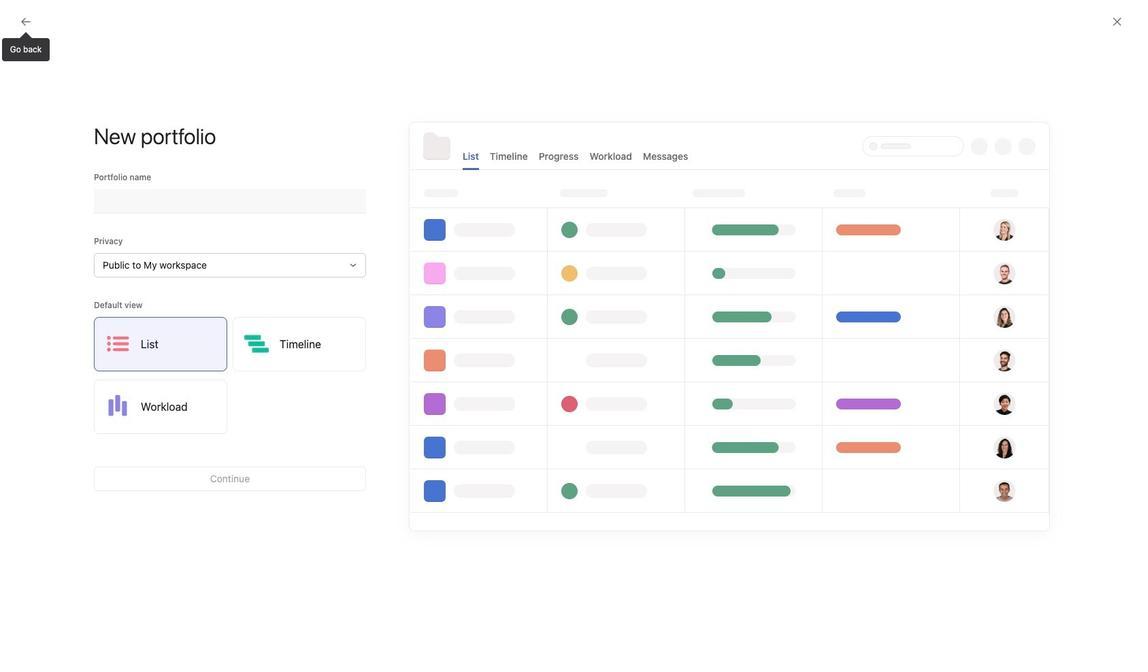 Task type: describe. For each thing, give the bounding box(es) containing it.
james, profile image
[[15, 309, 31, 325]]

numbered list image
[[418, 438, 426, 447]]

go back image
[[20, 16, 31, 27]]

global element
[[0, 33, 163, 115]]

projects element
[[0, 353, 163, 489]]

globe image
[[455, 529, 472, 545]]

at mention image
[[486, 437, 497, 448]]



Task type: vqa. For each thing, say whether or not it's contained in the screenshot.
the Close image
yes



Task type: locate. For each thing, give the bounding box(es) containing it.
bulleted list image
[[396, 438, 405, 447]]

this is a preview of your portfolio image
[[410, 123, 1050, 531]]

hide sidebar image
[[18, 11, 29, 22]]

list item
[[654, 264, 1057, 289], [654, 289, 1057, 313], [654, 313, 1057, 338], [654, 338, 1057, 362], [257, 519, 442, 560]]

completed image
[[668, 293, 684, 309]]

list box
[[411, 5, 738, 27]]

toolbar
[[257, 427, 626, 457]]

starred element
[[0, 216, 163, 353]]

view profile image
[[671, 203, 703, 236]]

link image
[[440, 438, 448, 447]]

tooltip
[[2, 34, 50, 61]]

close image
[[1112, 16, 1123, 27]]

None text field
[[94, 189, 366, 214]]

Completed checkbox
[[668, 293, 684, 309]]



